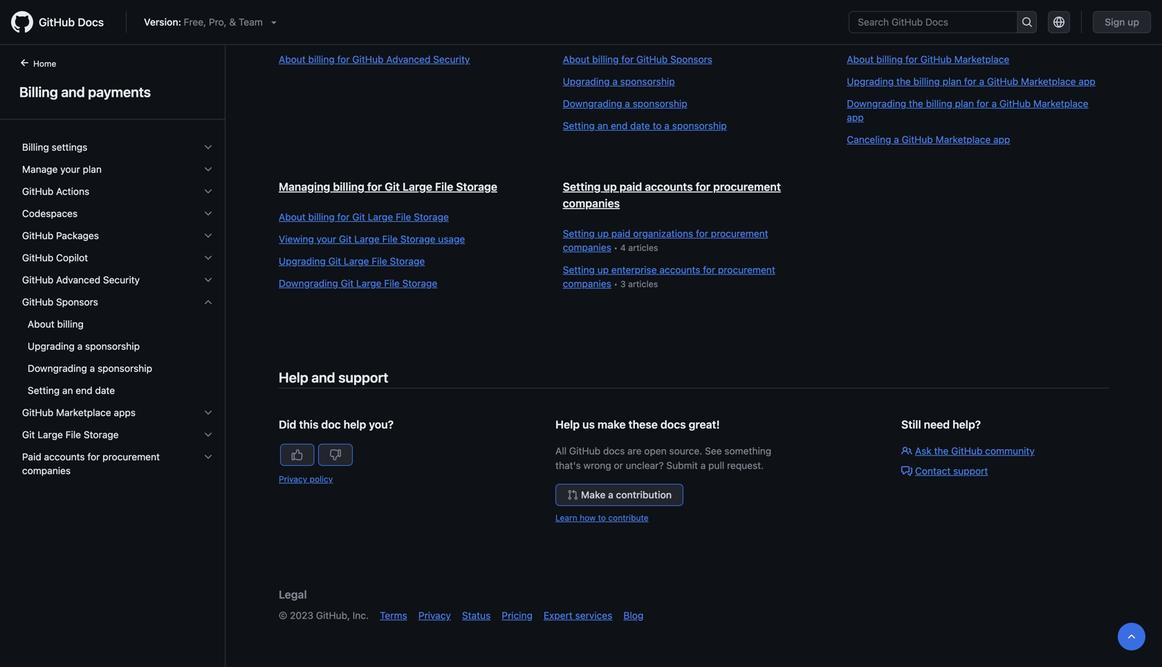 Task type: describe. For each thing, give the bounding box(es) containing it.
about billing for github advanced security link
[[279, 53, 535, 66]]

about inside about billing link
[[28, 319, 55, 330]]

accounts for enterprise
[[660, 264, 700, 276]]

git inside about billing for git large file storage link
[[352, 211, 365, 223]]

security inside dropdown button
[[103, 274, 140, 286]]

setting an end date to a sponsorship link
[[563, 119, 819, 133]]

accounts inside paid accounts for procurement companies
[[44, 451, 85, 463]]

storage inside "link"
[[400, 233, 435, 245]]

learn how to contribute link
[[556, 513, 649, 523]]

articles for paid
[[628, 243, 658, 253]]

billing for about billing for github marketplace
[[876, 54, 903, 65]]

copilot
[[56, 252, 88, 264]]

sign
[[1105, 16, 1125, 28]]

Search GitHub Docs search field
[[850, 12, 1017, 33]]

learn how to contribute
[[556, 513, 649, 523]]

git large file storage
[[22, 429, 119, 441]]

inc.
[[353, 610, 369, 622]]

• 3 articles
[[611, 279, 658, 289]]

contact
[[915, 466, 951, 477]]

status
[[462, 610, 491, 622]]

home link
[[14, 57, 78, 71]]

pro,
[[209, 16, 227, 28]]

large down upgrading git large file storage
[[356, 278, 382, 289]]

billing for about billing for github sponsors
[[592, 54, 619, 65]]

file up viewing your git large file storage usage "link"
[[396, 211, 411, 223]]

billing and payments
[[19, 84, 151, 100]]

setting an end date link
[[17, 380, 219, 402]]

packages
[[56, 230, 99, 241]]

make
[[581, 489, 606, 501]]

2023
[[290, 610, 313, 622]]

about inside about billing for github advanced security link
[[279, 54, 306, 65]]

large up about billing for git large file storage link
[[403, 180, 432, 193]]

date for setting an end date
[[95, 385, 115, 396]]

billing and payments element
[[0, 56, 226, 666]]

setting for setting up enterprise accounts for procurement companies
[[563, 264, 595, 276]]

version: free, pro, & team
[[144, 16, 263, 28]]

actions
[[56, 186, 89, 197]]

still need help?
[[901, 418, 981, 431]]

sc 9kayk9 0 image for github copilot
[[203, 253, 214, 264]]

the for ask
[[934, 446, 949, 457]]

paid accounts for procurement companies
[[22, 451, 160, 477]]

setting for setting an end date to a sponsorship
[[563, 120, 595, 131]]

request.
[[727, 460, 764, 471]]

usage
[[438, 233, 465, 245]]

sponsors inside dropdown button
[[56, 296, 98, 308]]

downgrading a sponsorship link for setting an end date to a sponsorship "link"
[[563, 97, 819, 111]]

managing for managing billing for github marketplace apps
[[847, 22, 898, 36]]

you?
[[369, 418, 394, 431]]

help?
[[953, 418, 981, 431]]

sc 9kayk9 0 image for github packages
[[203, 230, 214, 241]]

these
[[629, 418, 658, 431]]

billing for about billing
[[57, 319, 84, 330]]

select language: current language is english image
[[1054, 17, 1065, 28]]

terms link
[[380, 610, 407, 622]]

billing and payments link
[[17, 82, 208, 102]]

about for about billing for github advanced security
[[563, 54, 590, 65]]

about billing for github sponsors link
[[563, 53, 819, 66]]

sign up link
[[1093, 11, 1151, 33]]

viewing your git large file storage usage
[[279, 233, 465, 245]]

billing settings button
[[17, 136, 219, 158]]

date for setting an end date to a sponsorship
[[630, 120, 650, 131]]

viewing
[[279, 233, 314, 245]]

1 horizontal spatial docs
[[661, 418, 686, 431]]

• for enterprise
[[614, 279, 618, 289]]

app for downgrading the billing plan for a github marketplace app
[[847, 112, 864, 123]]

for inside setting up enterprise accounts for procurement companies
[[703, 264, 715, 276]]

1 horizontal spatial downgrading a sponsorship
[[563, 98, 687, 109]]

managing billing for git large file storage link
[[279, 180, 497, 193]]

your for viewing
[[317, 233, 336, 245]]

privacy for privacy
[[418, 610, 451, 622]]

git inside upgrading git large file storage link
[[328, 256, 341, 267]]

viewing your git large file storage usage link
[[279, 232, 535, 246]]

docs inside all github docs are open source. see something that's wrong or unclear? submit a pull request.
[[603, 446, 625, 457]]

setting up paid accounts for procurement companies link
[[563, 180, 781, 210]]

0 horizontal spatial support
[[338, 369, 388, 386]]

search image
[[1022, 17, 1033, 28]]

help and support
[[279, 369, 388, 386]]

docs
[[78, 16, 104, 29]]

upgrading git large file storage
[[279, 256, 425, 267]]

articles for enterprise
[[628, 279, 658, 289]]

setting up paid organizations for procurement companies
[[563, 228, 768, 253]]

setting an end date to a sponsorship
[[563, 120, 727, 131]]

sign up
[[1105, 16, 1139, 28]]

manage your plan
[[22, 164, 102, 175]]

4
[[620, 243, 626, 253]]

end for setting an end date to a sponsorship
[[611, 120, 628, 131]]

github docs link
[[11, 11, 115, 33]]

community
[[985, 446, 1035, 457]]

for inside the setting up paid accounts for procurement companies
[[696, 180, 711, 193]]

accounts for paid
[[645, 180, 693, 193]]

upgrading git large file storage link
[[279, 255, 535, 268]]

setting for setting up paid organizations for procurement companies
[[563, 228, 595, 239]]

end for setting an end date
[[76, 385, 92, 396]]

services
[[575, 610, 612, 622]]

downgrading git large file storage
[[279, 278, 437, 289]]

managing for managing billing for git large file storage
[[279, 180, 330, 193]]

1 horizontal spatial apps
[[1060, 22, 1086, 36]]

file down upgrading git large file storage link
[[384, 278, 400, 289]]

help us make these docs great!
[[556, 418, 720, 431]]

managing billing for github marketplace apps link
[[847, 22, 1086, 36]]

submit
[[666, 460, 698, 471]]

downgrading the billing plan for a github marketplace app
[[847, 98, 1089, 123]]

0 horizontal spatial to
[[598, 513, 606, 523]]

large up viewing your git large file storage usage
[[368, 211, 393, 223]]

about for managing billing for github marketplace apps
[[847, 54, 874, 65]]

advanced inside github advanced security dropdown button
[[56, 274, 100, 286]]

sc 9kayk9 0 image for github advanced security
[[203, 275, 214, 286]]

marketplace inside dropdown button
[[56, 407, 111, 419]]

free,
[[184, 16, 206, 28]]

apps inside dropdown button
[[114, 407, 136, 419]]

settings
[[52, 141, 87, 153]]

1 vertical spatial support
[[953, 466, 988, 477]]

procurement inside paid accounts for procurement companies
[[102, 451, 160, 463]]

git up about billing for git large file storage link
[[385, 180, 400, 193]]

setting for setting an end date
[[28, 385, 60, 396]]

to inside "link"
[[653, 120, 662, 131]]

an for setting an end date
[[62, 385, 73, 396]]

paid accounts for procurement companies button
[[17, 446, 219, 482]]

billing for managing billing for github marketplace apps
[[901, 22, 933, 36]]

git inside git large file storage "dropdown button"
[[22, 429, 35, 441]]

a inside "link"
[[664, 120, 670, 131]]

the for downgrading
[[909, 98, 923, 109]]

sponsorship down about billing link
[[85, 341, 140, 352]]

github sponsors element containing about billing
[[11, 313, 225, 402]]

policy
[[310, 475, 333, 484]]

sponsorship up setting an end date link
[[98, 363, 152, 374]]

did
[[279, 418, 296, 431]]

how
[[580, 513, 596, 523]]

about billing for git large file storage
[[279, 211, 449, 223]]

help
[[344, 418, 366, 431]]

downgrading inside 'billing and payments' element
[[28, 363, 87, 374]]

pull
[[708, 460, 724, 471]]

privacy policy
[[279, 475, 333, 484]]

billing for billing and payments
[[19, 84, 58, 100]]

about billing for github marketplace
[[847, 54, 1010, 65]]

up for setting up paid organizations for procurement companies
[[597, 228, 609, 239]]

companies for setting up paid organizations for procurement companies
[[563, 242, 611, 253]]

status link
[[462, 610, 491, 622]]

billing for managing billing for git large file storage
[[333, 180, 365, 193]]

something
[[725, 446, 772, 457]]

for inside paid accounts for procurement companies
[[87, 451, 100, 463]]

upgrading inside upgrading git large file storage link
[[279, 256, 326, 267]]

billing settings
[[22, 141, 87, 153]]

pricing
[[502, 610, 533, 622]]

contact support
[[915, 466, 988, 477]]

sc 9kayk9 0 image for codespaces
[[203, 208, 214, 219]]

git inside the "downgrading git large file storage" link
[[341, 278, 354, 289]]

expert
[[544, 610, 573, 622]]

help for help and support
[[279, 369, 308, 386]]

privacy link
[[418, 610, 451, 622]]

and for billing
[[61, 84, 85, 100]]

an for setting an end date to a sponsorship
[[597, 120, 608, 131]]

ask the github community
[[915, 446, 1035, 457]]

upgrading the billing plan for a github marketplace app
[[847, 76, 1096, 87]]

canceling a github marketplace app
[[847, 134, 1010, 145]]

sc 9kayk9 0 image for manage your plan
[[203, 164, 214, 175]]

source.
[[669, 446, 702, 457]]



Task type: locate. For each thing, give the bounding box(es) containing it.
github,
[[316, 610, 350, 622]]

3 sc 9kayk9 0 image from the top
[[203, 208, 214, 219]]

or
[[614, 460, 623, 471]]

0 horizontal spatial app
[[847, 112, 864, 123]]

contact support link
[[901, 466, 988, 477]]

articles
[[628, 243, 658, 253], [628, 279, 658, 289]]

large up downgrading git large file storage
[[344, 256, 369, 267]]

plan up actions
[[83, 164, 102, 175]]

setting inside "link"
[[563, 120, 595, 131]]

0 horizontal spatial date
[[95, 385, 115, 396]]

and down 'home' link
[[61, 84, 85, 100]]

upgrading down about billing at the left top of page
[[28, 341, 75, 352]]

large
[[403, 180, 432, 193], [368, 211, 393, 223], [354, 233, 380, 245], [344, 256, 369, 267], [356, 278, 382, 289], [38, 429, 63, 441]]

app down sign up link
[[1079, 76, 1096, 87]]

1 vertical spatial to
[[598, 513, 606, 523]]

setting for setting up paid accounts for procurement companies
[[563, 180, 601, 193]]

upgrading down viewing
[[279, 256, 326, 267]]

0 vertical spatial •
[[614, 243, 618, 253]]

1 sc 9kayk9 0 image from the top
[[203, 142, 214, 153]]

4 sc 9kayk9 0 image from the top
[[203, 275, 214, 286]]

up inside setting up enterprise accounts for procurement companies
[[597, 264, 609, 276]]

1 horizontal spatial privacy
[[418, 610, 451, 622]]

companies up • 4 articles
[[563, 197, 620, 210]]

downgrading a sponsorship link for setting an end date link
[[17, 358, 219, 380]]

0 vertical spatial paid
[[620, 180, 642, 193]]

1 vertical spatial articles
[[628, 279, 658, 289]]

• left "3"
[[614, 279, 618, 289]]

0 horizontal spatial docs
[[603, 446, 625, 457]]

github marketplace apps button
[[17, 402, 219, 424]]

1 horizontal spatial your
[[317, 233, 336, 245]]

1 vertical spatial app
[[847, 112, 864, 123]]

managing up viewing
[[279, 180, 330, 193]]

plan inside the downgrading the billing plan for a github marketplace app
[[955, 98, 974, 109]]

your down "settings"
[[60, 164, 80, 175]]

upgrading
[[563, 76, 610, 87], [847, 76, 894, 87], [279, 256, 326, 267], [28, 341, 75, 352]]

0 horizontal spatial end
[[76, 385, 92, 396]]

upgrading inside 'upgrading the billing plan for a github marketplace app' link
[[847, 76, 894, 87]]

help for help us make these docs great!
[[556, 418, 580, 431]]

help up did
[[279, 369, 308, 386]]

sc 9kayk9 0 image for github sponsors
[[203, 297, 214, 308]]

None search field
[[849, 11, 1037, 33]]

setting
[[563, 120, 595, 131], [563, 180, 601, 193], [563, 228, 595, 239], [563, 264, 595, 276], [28, 385, 60, 396]]

0 vertical spatial end
[[611, 120, 628, 131]]

1 horizontal spatial support
[[953, 466, 988, 477]]

github sponsors element
[[11, 291, 225, 402], [11, 313, 225, 402]]

plan for downgrading
[[955, 98, 974, 109]]

2 vertical spatial the
[[934, 446, 949, 457]]

0 vertical spatial your
[[60, 164, 80, 175]]

github inside all github docs are open source. see something that's wrong or unclear? submit a pull request.
[[569, 446, 601, 457]]

1 horizontal spatial advanced
[[386, 54, 431, 65]]

sc 9kayk9 0 image inside "github actions" dropdown button
[[203, 186, 214, 197]]

docs
[[661, 418, 686, 431], [603, 446, 625, 457]]

• left 4
[[614, 243, 618, 253]]

large inside "link"
[[354, 233, 380, 245]]

0 vertical spatial support
[[338, 369, 388, 386]]

tooltip
[[1118, 623, 1146, 651]]

triangle down image
[[268, 17, 279, 28]]

the right ask
[[934, 446, 949, 457]]

sc 9kayk9 0 image for github marketplace apps
[[203, 407, 214, 419]]

date inside "link"
[[630, 120, 650, 131]]

0 horizontal spatial advanced
[[56, 274, 100, 286]]

about billing
[[28, 319, 84, 330]]

0 horizontal spatial managing
[[279, 180, 330, 193]]

upgrading inside "github sponsors" element
[[28, 341, 75, 352]]

wrong
[[584, 460, 611, 471]]

sponsors down "github advanced security"
[[56, 296, 98, 308]]

upgrading a sponsorship link for downgrading a sponsorship link related to setting an end date to a sponsorship "link"
[[563, 75, 819, 89]]

managing billing for git large file storage
[[279, 180, 497, 193]]

up inside the setting up paid accounts for procurement companies
[[604, 180, 617, 193]]

privacy for privacy policy
[[279, 475, 307, 484]]

1 vertical spatial advanced
[[56, 274, 100, 286]]

0 horizontal spatial upgrading a sponsorship link
[[17, 336, 219, 358]]

1 horizontal spatial and
[[311, 369, 335, 386]]

storage
[[456, 180, 497, 193], [414, 211, 449, 223], [400, 233, 435, 245], [390, 256, 425, 267], [402, 278, 437, 289], [84, 429, 119, 441]]

accounts
[[645, 180, 693, 193], [660, 264, 700, 276], [44, 451, 85, 463]]

blog
[[624, 610, 644, 622]]

2 articles from the top
[[628, 279, 658, 289]]

sc 9kayk9 0 image inside github copilot dropdown button
[[203, 253, 214, 264]]

github sponsors button
[[17, 291, 219, 313]]

downgrading a sponsorship up setting an end date
[[28, 363, 152, 374]]

about billing for github sponsors
[[563, 54, 712, 65]]

0 vertical spatial help
[[279, 369, 308, 386]]

scroll to top image
[[1126, 632, 1137, 643]]

apps
[[1060, 22, 1086, 36], [114, 407, 136, 419]]

1 vertical spatial your
[[317, 233, 336, 245]]

team
[[239, 16, 263, 28]]

and up doc
[[311, 369, 335, 386]]

billing inside billing settings dropdown button
[[22, 141, 49, 153]]

apps down setting an end date link
[[114, 407, 136, 419]]

the for upgrading
[[897, 76, 911, 87]]

setting up paid accounts for procurement companies
[[563, 180, 781, 210]]

app
[[1079, 76, 1096, 87], [847, 112, 864, 123], [993, 134, 1010, 145]]

setting inside setting up paid organizations for procurement companies
[[563, 228, 595, 239]]

marketplace inside the downgrading the billing plan for a github marketplace app
[[1033, 98, 1089, 109]]

1 vertical spatial help
[[556, 418, 580, 431]]

file
[[435, 180, 453, 193], [396, 211, 411, 223], [382, 233, 398, 245], [372, 256, 387, 267], [384, 278, 400, 289], [66, 429, 81, 441]]

github docs
[[39, 16, 104, 29]]

up
[[1128, 16, 1139, 28], [604, 180, 617, 193], [597, 228, 609, 239], [597, 264, 609, 276]]

did this doc help you? option group
[[279, 444, 470, 466]]

0 horizontal spatial your
[[60, 164, 80, 175]]

upgrading a sponsorship link up setting an end date link
[[17, 336, 219, 358]]

billing inside "github sponsors" element
[[57, 319, 84, 330]]

to
[[653, 120, 662, 131], [598, 513, 606, 523]]

downgrading a sponsorship up setting an end date to a sponsorship at the top
[[563, 98, 687, 109]]

0 horizontal spatial privacy
[[279, 475, 307, 484]]

end up github marketplace apps
[[76, 385, 92, 396]]

2 horizontal spatial app
[[1079, 76, 1096, 87]]

paid up 4
[[611, 228, 631, 239]]

1 vertical spatial the
[[909, 98, 923, 109]]

git up paid
[[22, 429, 35, 441]]

date inside "github sponsors" element
[[95, 385, 115, 396]]

sc 9kayk9 0 image inside billing settings dropdown button
[[203, 142, 214, 153]]

2 sc 9kayk9 0 image from the top
[[203, 186, 214, 197]]

1 vertical spatial an
[[62, 385, 73, 396]]

0 horizontal spatial upgrading a sponsorship
[[28, 341, 140, 352]]

0 vertical spatial upgrading a sponsorship
[[563, 76, 675, 87]]

sponsorship inside "link"
[[672, 120, 727, 131]]

3
[[620, 279, 626, 289]]

sc 9kayk9 0 image inside paid accounts for procurement companies dropdown button
[[203, 452, 214, 463]]

sc 9kayk9 0 image inside 'github packages' dropdown button
[[203, 230, 214, 241]]

up for setting up paid accounts for procurement companies
[[604, 180, 617, 193]]

companies inside the setting up paid accounts for procurement companies
[[563, 197, 620, 210]]

learn
[[556, 513, 577, 523]]

privacy policy link
[[279, 475, 333, 484]]

© 2023 github, inc.
[[279, 610, 369, 622]]

billing
[[901, 22, 933, 36], [308, 54, 335, 65], [592, 54, 619, 65], [876, 54, 903, 65], [914, 76, 940, 87], [926, 98, 953, 109], [333, 180, 365, 193], [308, 211, 335, 223], [57, 319, 84, 330]]

sponsorship up setting an end date to a sponsorship at the top
[[633, 98, 687, 109]]

about billing for git large file storage link
[[279, 210, 535, 224]]

sc 9kayk9 0 image
[[203, 164, 214, 175], [203, 230, 214, 241], [203, 253, 214, 264], [203, 275, 214, 286], [203, 297, 214, 308], [203, 407, 214, 419], [203, 452, 214, 463]]

storage inside "dropdown button"
[[84, 429, 119, 441]]

github inside dropdown button
[[22, 186, 53, 197]]

upgrading down about billing for github sponsors
[[563, 76, 610, 87]]

downgrading up canceling
[[847, 98, 906, 109]]

0 vertical spatial downgrading a sponsorship
[[563, 98, 687, 109]]

0 horizontal spatial downgrading a sponsorship
[[28, 363, 152, 374]]

procurement
[[713, 180, 781, 193], [711, 228, 768, 239], [718, 264, 775, 276], [102, 451, 160, 463]]

paid up the organizations
[[620, 180, 642, 193]]

git
[[385, 180, 400, 193], [352, 211, 365, 223], [339, 233, 352, 245], [328, 256, 341, 267], [341, 278, 354, 289], [22, 429, 35, 441]]

about billing for github marketplace link
[[847, 53, 1103, 66]]

4 sc 9kayk9 0 image from the top
[[203, 430, 214, 441]]

paid for organizations
[[611, 228, 631, 239]]

1 horizontal spatial help
[[556, 418, 580, 431]]

up for setting up enterprise accounts for procurement companies
[[597, 264, 609, 276]]

1 vertical spatial docs
[[603, 446, 625, 457]]

procurement inside setting up enterprise accounts for procurement companies
[[718, 264, 775, 276]]

companies for setting up paid accounts for procurement companies
[[563, 197, 620, 210]]

codespaces
[[22, 208, 78, 219]]

1 sc 9kayk9 0 image from the top
[[203, 164, 214, 175]]

sc 9kayk9 0 image for git large file storage
[[203, 430, 214, 441]]

0 horizontal spatial apps
[[114, 407, 136, 419]]

terms
[[380, 610, 407, 622]]

1 horizontal spatial upgrading a sponsorship
[[563, 76, 675, 87]]

0 vertical spatial an
[[597, 120, 608, 131]]

advanced inside about billing for github advanced security link
[[386, 54, 431, 65]]

setting inside setting up enterprise accounts for procurement companies
[[563, 264, 595, 276]]

sponsorship
[[620, 76, 675, 87], [633, 98, 687, 109], [672, 120, 727, 131], [85, 341, 140, 352], [98, 363, 152, 374]]

procurement inside setting up paid organizations for procurement companies
[[711, 228, 768, 239]]

legal
[[279, 588, 307, 602]]

git large file storage button
[[17, 424, 219, 446]]

2 vertical spatial accounts
[[44, 451, 85, 463]]

end inside "github sponsors" element
[[76, 385, 92, 396]]

billing for billing settings
[[22, 141, 49, 153]]

1 vertical spatial managing
[[279, 180, 330, 193]]

that's
[[556, 460, 581, 471]]

make a contribution link
[[556, 484, 684, 506]]

up inside setting up paid organizations for procurement companies
[[597, 228, 609, 239]]

app inside the downgrading the billing plan for a github marketplace app
[[847, 112, 864, 123]]

support down ask the github community link
[[953, 466, 988, 477]]

blog link
[[624, 610, 644, 622]]

privacy right the terms
[[418, 610, 451, 622]]

support up help on the left bottom of page
[[338, 369, 388, 386]]

downgrading a sponsorship link
[[563, 97, 819, 111], [17, 358, 219, 380]]

app down downgrading the billing plan for a github marketplace app link
[[993, 134, 1010, 145]]

date down about billing for github sponsors
[[630, 120, 650, 131]]

managing
[[847, 22, 898, 36], [279, 180, 330, 193]]

billing up the manage
[[22, 141, 49, 153]]

1 vertical spatial downgrading a sponsorship link
[[17, 358, 219, 380]]

end inside "link"
[[611, 120, 628, 131]]

3 sc 9kayk9 0 image from the top
[[203, 253, 214, 264]]

expert services
[[544, 610, 612, 622]]

make a contribution
[[581, 489, 672, 501]]

1 horizontal spatial upgrading a sponsorship link
[[563, 75, 819, 89]]

1 vertical spatial security
[[103, 274, 140, 286]]

procurement for setting up enterprise accounts for procurement companies
[[718, 264, 775, 276]]

7 sc 9kayk9 0 image from the top
[[203, 452, 214, 463]]

downgrading a sponsorship link up setting an end date to a sponsorship "link"
[[563, 97, 819, 111]]

0 vertical spatial downgrading a sponsorship link
[[563, 97, 819, 111]]

plan down upgrading the billing plan for a github marketplace app
[[955, 98, 974, 109]]

1 vertical spatial sponsors
[[56, 296, 98, 308]]

companies inside setting up paid organizations for procurement companies
[[563, 242, 611, 253]]

sponsors
[[670, 54, 712, 65], [56, 296, 98, 308]]

1 horizontal spatial end
[[611, 120, 628, 131]]

an inside "link"
[[597, 120, 608, 131]]

home
[[33, 59, 56, 68]]

sponsors up setting an end date to a sponsorship "link"
[[670, 54, 712, 65]]

contribution
[[616, 489, 672, 501]]

1 horizontal spatial app
[[993, 134, 1010, 145]]

1 vertical spatial upgrading a sponsorship
[[28, 341, 140, 352]]

sc 9kayk9 0 image inside codespaces "dropdown button"
[[203, 208, 214, 219]]

1 vertical spatial downgrading a sponsorship
[[28, 363, 152, 374]]

doc
[[321, 418, 341, 431]]

0 vertical spatial sponsors
[[670, 54, 712, 65]]

sc 9kayk9 0 image for github actions
[[203, 186, 214, 197]]

plan down the about billing for github marketplace link
[[943, 76, 962, 87]]

sc 9kayk9 0 image inside git large file storage "dropdown button"
[[203, 430, 214, 441]]

billing inside the downgrading the billing plan for a github marketplace app
[[926, 98, 953, 109]]

companies down paid
[[22, 465, 71, 477]]

articles right 4
[[628, 243, 658, 253]]

need
[[924, 418, 950, 431]]

an inside "github sponsors" element
[[62, 385, 73, 396]]

procurement for setting up paid organizations for procurement companies
[[711, 228, 768, 239]]

for inside setting up paid organizations for procurement companies
[[696, 228, 708, 239]]

0 vertical spatial apps
[[1060, 22, 1086, 36]]

companies inside setting up enterprise accounts for procurement companies
[[563, 278, 611, 290]]

your inside dropdown button
[[60, 164, 80, 175]]

the up canceling a github marketplace app
[[909, 98, 923, 109]]

0 horizontal spatial help
[[279, 369, 308, 386]]

companies for setting up enterprise accounts for procurement companies
[[563, 278, 611, 290]]

0 vertical spatial articles
[[628, 243, 658, 253]]

plan for upgrading
[[943, 76, 962, 87]]

upgrading a sponsorship inside "github sponsors" element
[[28, 341, 140, 352]]

companies left "3"
[[563, 278, 611, 290]]

0 vertical spatial privacy
[[279, 475, 307, 484]]

canceling a github marketplace app link
[[847, 133, 1103, 147]]

1 vertical spatial accounts
[[660, 264, 700, 276]]

see
[[705, 446, 722, 457]]

companies left 4
[[563, 242, 611, 253]]

about inside the about billing for github sponsors link
[[563, 54, 590, 65]]

2 vertical spatial app
[[993, 134, 1010, 145]]

github sponsors element containing github sponsors
[[11, 291, 225, 402]]

billing for about billing for github advanced security
[[308, 54, 335, 65]]

0 vertical spatial upgrading a sponsorship link
[[563, 75, 819, 89]]

managing up about billing for github marketplace
[[847, 22, 898, 36]]

1 horizontal spatial security
[[433, 54, 470, 65]]

paid inside setting up paid organizations for procurement companies
[[611, 228, 631, 239]]

1 vertical spatial •
[[614, 279, 618, 289]]

downgrading a sponsorship link up github marketplace apps dropdown button
[[17, 358, 219, 380]]

sc 9kayk9 0 image for billing settings
[[203, 142, 214, 153]]

billing inside billing and payments link
[[19, 84, 58, 100]]

git down upgrading git large file storage
[[341, 278, 354, 289]]

upgrading a sponsorship down about billing for github sponsors
[[563, 76, 675, 87]]

1 vertical spatial plan
[[955, 98, 974, 109]]

1 horizontal spatial sponsors
[[670, 54, 712, 65]]

about billing for github advanced security
[[279, 54, 470, 65]]

0 vertical spatial app
[[1079, 76, 1096, 87]]

for inside the downgrading the billing plan for a github marketplace app
[[977, 98, 989, 109]]

articles down the enterprise
[[628, 279, 658, 289]]

a
[[612, 76, 618, 87], [979, 76, 984, 87], [625, 98, 630, 109], [992, 98, 997, 109], [664, 120, 670, 131], [894, 134, 899, 145], [77, 341, 82, 352], [90, 363, 95, 374], [701, 460, 706, 471], [608, 489, 613, 501]]

2 vertical spatial plan
[[83, 164, 102, 175]]

downgrading up setting an end date to a sponsorship at the top
[[563, 98, 622, 109]]

date up github marketplace apps dropdown button
[[95, 385, 115, 396]]

app up canceling
[[847, 112, 864, 123]]

6 sc 9kayk9 0 image from the top
[[203, 407, 214, 419]]

1 horizontal spatial date
[[630, 120, 650, 131]]

5 sc 9kayk9 0 image from the top
[[203, 297, 214, 308]]

git up downgrading git large file storage
[[328, 256, 341, 267]]

expert services link
[[544, 610, 612, 622]]

up for sign up
[[1128, 16, 1139, 28]]

0 vertical spatial docs
[[661, 418, 686, 431]]

sc 9kayk9 0 image
[[203, 142, 214, 153], [203, 186, 214, 197], [203, 208, 214, 219], [203, 430, 214, 441]]

• for paid
[[614, 243, 618, 253]]

codespaces button
[[17, 203, 219, 225]]

setting inside "github sponsors" element
[[28, 385, 60, 396]]

0 vertical spatial plan
[[943, 76, 962, 87]]

downgrading down viewing
[[279, 278, 338, 289]]

the down about billing for github marketplace
[[897, 76, 911, 87]]

1 vertical spatial date
[[95, 385, 115, 396]]

version:
[[144, 16, 181, 28]]

managing billing for github marketplace apps
[[847, 22, 1086, 36]]

downgrading a sponsorship inside "github sponsors" element
[[28, 363, 152, 374]]

0 vertical spatial billing
[[19, 84, 58, 100]]

&
[[229, 16, 236, 28]]

canceling
[[847, 134, 891, 145]]

1 • from the top
[[614, 243, 618, 253]]

github marketplace apps
[[22, 407, 136, 419]]

0 vertical spatial to
[[653, 120, 662, 131]]

upgrading a sponsorship link down the about billing for github sponsors link
[[563, 75, 819, 89]]

1 horizontal spatial to
[[653, 120, 662, 131]]

accounts down setting up paid organizations for procurement companies
[[660, 264, 700, 276]]

about for managing billing for git large file storage
[[279, 211, 306, 223]]

upgrading a sponsorship down about billing at the left top of page
[[28, 341, 140, 352]]

1 horizontal spatial an
[[597, 120, 608, 131]]

2 sc 9kayk9 0 image from the top
[[203, 230, 214, 241]]

your for manage
[[60, 164, 80, 175]]

file inside "dropdown button"
[[66, 429, 81, 441]]

downgrading up setting an end date
[[28, 363, 87, 374]]

accounts up the organizations
[[645, 180, 693, 193]]

accounts inside the setting up paid accounts for procurement companies
[[645, 180, 693, 193]]

this
[[299, 418, 319, 431]]

file inside "link"
[[382, 233, 398, 245]]

setting an end date
[[28, 385, 115, 396]]

0 vertical spatial managing
[[847, 22, 898, 36]]

and
[[61, 84, 85, 100], [311, 369, 335, 386]]

your inside "link"
[[317, 233, 336, 245]]

0 vertical spatial accounts
[[645, 180, 693, 193]]

paid for accounts
[[620, 180, 642, 193]]

github inside the downgrading the billing plan for a github marketplace app
[[1000, 98, 1031, 109]]

file down viewing your git large file storage usage
[[372, 256, 387, 267]]

2 github sponsors element from the top
[[11, 313, 225, 402]]

2 • from the top
[[614, 279, 618, 289]]

companies
[[563, 197, 620, 210], [563, 242, 611, 253], [563, 278, 611, 290], [22, 465, 71, 477]]

your right viewing
[[317, 233, 336, 245]]

1 vertical spatial privacy
[[418, 610, 451, 622]]

docs up source.
[[661, 418, 686, 431]]

setting inside the setting up paid accounts for procurement companies
[[563, 180, 601, 193]]

downgrading git large file storage link
[[279, 277, 535, 291]]

1 articles from the top
[[628, 243, 658, 253]]

downgrading a sponsorship link inside 'billing and payments' element
[[17, 358, 219, 380]]

end down about billing for github sponsors
[[611, 120, 628, 131]]

docs up or on the right of page
[[603, 446, 625, 457]]

0 horizontal spatial security
[[103, 274, 140, 286]]

1 vertical spatial apps
[[114, 407, 136, 419]]

0 horizontal spatial downgrading a sponsorship link
[[17, 358, 219, 380]]

privacy left policy
[[279, 475, 307, 484]]

ask
[[915, 446, 932, 457]]

1 horizontal spatial downgrading a sponsorship link
[[563, 97, 819, 111]]

sponsorship down about billing for github sponsors
[[620, 76, 675, 87]]

git up viewing your git large file storage usage
[[352, 211, 365, 223]]

github packages
[[22, 230, 99, 241]]

upgrading up canceling
[[847, 76, 894, 87]]

a inside the downgrading the billing plan for a github marketplace app
[[992, 98, 997, 109]]

1 vertical spatial upgrading a sponsorship link
[[17, 336, 219, 358]]

0 horizontal spatial an
[[62, 385, 73, 396]]

file down github marketplace apps
[[66, 429, 81, 441]]

still
[[901, 418, 921, 431]]

1 vertical spatial paid
[[611, 228, 631, 239]]

github packages button
[[17, 225, 219, 247]]

sc 9kayk9 0 image inside github advanced security dropdown button
[[203, 275, 214, 286]]

billing down 'home' link
[[19, 84, 58, 100]]

git inside viewing your git large file storage usage "link"
[[339, 233, 352, 245]]

sc 9kayk9 0 image inside github marketplace apps dropdown button
[[203, 407, 214, 419]]

1 vertical spatial and
[[311, 369, 335, 386]]

sc 9kayk9 0 image inside github sponsors dropdown button
[[203, 297, 214, 308]]

companies inside paid accounts for procurement companies
[[22, 465, 71, 477]]

help left us
[[556, 418, 580, 431]]

and for help
[[311, 369, 335, 386]]

1 github sponsors element from the top
[[11, 291, 225, 402]]

paid inside the setting up paid accounts for procurement companies
[[620, 180, 642, 193]]

0 vertical spatial advanced
[[386, 54, 431, 65]]

1 horizontal spatial managing
[[847, 22, 898, 36]]

did this doc help you?
[[279, 418, 394, 431]]

payments
[[88, 84, 151, 100]]

0 vertical spatial the
[[897, 76, 911, 87]]

accounts inside setting up enterprise accounts for procurement companies
[[660, 264, 700, 276]]

downgrading inside the downgrading the billing plan for a github marketplace app
[[847, 98, 906, 109]]

large inside "dropdown button"
[[38, 429, 63, 441]]

setting up enterprise accounts for procurement companies
[[563, 264, 775, 290]]

sc 9kayk9 0 image for paid accounts for procurement companies
[[203, 452, 214, 463]]

large up paid
[[38, 429, 63, 441]]

upgrading a sponsorship link for downgrading a sponsorship link inside 'billing and payments' element
[[17, 336, 219, 358]]

sc 9kayk9 0 image inside "manage your plan" dropdown button
[[203, 164, 214, 175]]

file up about billing for git large file storage link
[[435, 180, 453, 193]]

1 vertical spatial billing
[[22, 141, 49, 153]]

0 vertical spatial security
[[433, 54, 470, 65]]

about inside the about billing for github marketplace link
[[847, 54, 874, 65]]

billing for about billing for git large file storage
[[308, 211, 335, 223]]

procurement inside the setting up paid accounts for procurement companies
[[713, 180, 781, 193]]

procurement for setting up paid accounts for procurement companies
[[713, 180, 781, 193]]

0 horizontal spatial and
[[61, 84, 85, 100]]

organizations
[[633, 228, 693, 239]]

apps left sign
[[1060, 22, 1086, 36]]

file down about billing for git large file storage link
[[382, 233, 398, 245]]

0 horizontal spatial sponsors
[[56, 296, 98, 308]]

plan inside dropdown button
[[83, 164, 102, 175]]

sponsorship down the about billing for github sponsors link
[[672, 120, 727, 131]]

a inside all github docs are open source. see something that's wrong or unclear? submit a pull request.
[[701, 460, 706, 471]]

the inside the downgrading the billing plan for a github marketplace app
[[909, 98, 923, 109]]

git up upgrading git large file storage
[[339, 233, 352, 245]]

0 vertical spatial and
[[61, 84, 85, 100]]

upgrading the billing plan for a github marketplace app link
[[847, 75, 1103, 89]]

make
[[598, 418, 626, 431]]

1 vertical spatial end
[[76, 385, 92, 396]]

0 vertical spatial date
[[630, 120, 650, 131]]

accounts down git large file storage
[[44, 451, 85, 463]]

about inside about billing for git large file storage link
[[279, 211, 306, 223]]

app for upgrading the billing plan for a github marketplace app
[[1079, 76, 1096, 87]]

large down about billing for git large file storage
[[354, 233, 380, 245]]



Task type: vqa. For each thing, say whether or not it's contained in the screenshot.
Github Sponsors element containing About billing
yes



